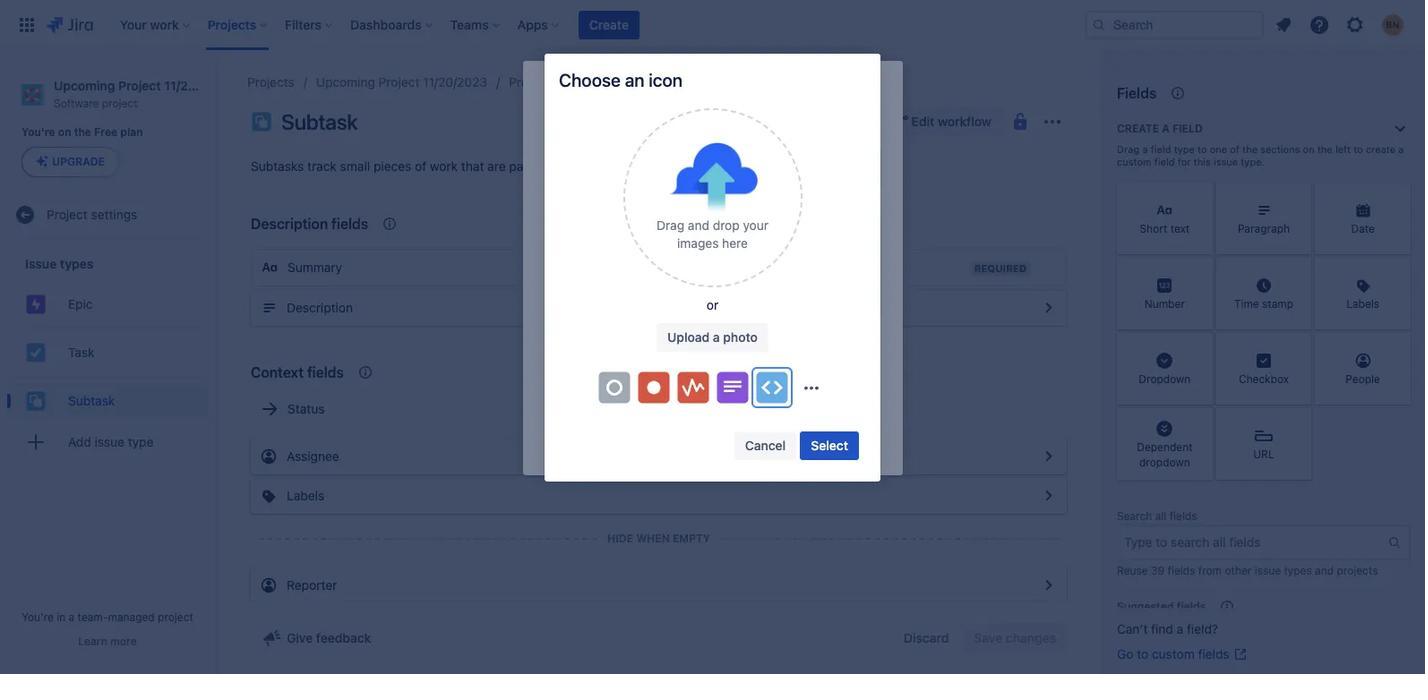 Task type: locate. For each thing, give the bounding box(es) containing it.
0 vertical spatial issue type icon image
[[251, 111, 272, 133]]

on up "upgrade" button
[[58, 126, 71, 139]]

issue type icon image down "projects" 'link'
[[251, 111, 272, 133]]

project inside upcoming project 11/20/2023 software project
[[118, 78, 161, 93]]

create up choose an icon
[[589, 17, 629, 32]]

11/20/2023 for upcoming project 11/20/2023 software project
[[164, 78, 232, 93]]

create for create a field
[[1117, 122, 1160, 135]]

open field configuration image inside description button
[[1039, 298, 1060, 319]]

primary element
[[11, 0, 1085, 50]]

0 vertical spatial project settings link
[[509, 72, 600, 93]]

and up images
[[688, 218, 710, 233]]

2 open field configuration image from the top
[[1039, 486, 1060, 507]]

type up for
[[1174, 143, 1195, 155]]

cancel inside create issue type dialog
[[830, 432, 871, 447]]

0 horizontal spatial on
[[58, 126, 71, 139]]

more information about the context fields image for context fields
[[355, 362, 376, 384]]

upcoming right projects
[[316, 74, 375, 90]]

that
[[461, 159, 484, 174]]

types up epic
[[60, 256, 94, 271]]

1 horizontal spatial labels
[[1347, 298, 1380, 311]]

project settings down upgrade
[[47, 207, 137, 222]]

of right part
[[536, 159, 548, 174]]

custom inside drag a field type to one of the sections on the left to create a custom field for this issue type.
[[1117, 156, 1152, 168]]

Enter new name field
[[546, 151, 880, 184]]

project up pieces
[[379, 74, 420, 90]]

issue type icon image down the icon
[[546, 356, 568, 378]]

all
[[1156, 510, 1167, 523]]

create a field
[[1117, 122, 1203, 135]]

0 horizontal spatial issue
[[25, 256, 57, 271]]

more
[[110, 635, 137, 649]]

type
[[647, 81, 682, 101], [1174, 143, 1195, 155], [128, 435, 154, 450]]

cancel button inside create issue type dialog
[[819, 426, 881, 454]]

cancel inside the "choose an icon" dialog
[[745, 438, 786, 453]]

0 vertical spatial more information about the context fields image
[[379, 213, 401, 235]]

11/20/2023 inside upcoming project 11/20/2023 software project
[[164, 78, 232, 93]]

1 you're from the top
[[22, 126, 55, 139]]

39
[[1152, 565, 1165, 578]]

icon
[[544, 336, 567, 349]]

description up summary
[[251, 216, 328, 232]]

1 vertical spatial and
[[1316, 565, 1334, 578]]

upcoming
[[316, 74, 375, 90], [54, 78, 115, 93]]

go to custom fields
[[1117, 647, 1230, 662]]

a down create a field
[[1143, 143, 1148, 155]]

issue right choose
[[621, 74, 651, 90]]

0 horizontal spatial labels
[[287, 488, 325, 504]]

issue inside group
[[25, 256, 57, 271]]

project settings up name
[[509, 74, 600, 90]]

open field configuration image inside reporter 'button'
[[1039, 575, 1060, 597]]

upload image image
[[668, 143, 758, 212]]

0 vertical spatial issue types
[[621, 74, 687, 90]]

icon right ring icon
[[633, 360, 658, 376]]

project up plan
[[118, 78, 161, 93]]

can't find a field?
[[1117, 622, 1219, 637]]

type down 'subtask' link
[[128, 435, 154, 450]]

type inside button
[[128, 435, 154, 450]]

1 vertical spatial more information about the context fields image
[[355, 362, 376, 384]]

subtask inside group
[[68, 393, 115, 409]]

issue types right choose
[[621, 74, 687, 90]]

2 vertical spatial description
[[287, 300, 353, 315]]

subtask up track
[[281, 109, 358, 134]]

description down summary
[[287, 300, 353, 315]]

you're left in
[[22, 611, 54, 625]]

date
[[1352, 223, 1375, 236]]

of right one
[[1231, 143, 1240, 155]]

11/20/2023 up 'work'
[[423, 74, 487, 90]]

1 vertical spatial open field configuration image
[[1039, 486, 1060, 507]]

project settings link
[[509, 72, 600, 93], [7, 197, 208, 233]]

subtask
[[281, 109, 358, 134], [68, 393, 115, 409]]

1 vertical spatial on
[[1303, 143, 1315, 155]]

2 vertical spatial type
[[128, 435, 154, 450]]

other
[[1225, 565, 1252, 578]]

to up the this
[[1198, 143, 1208, 155]]

create inside dialog
[[544, 81, 597, 101]]

2 horizontal spatial of
[[1231, 143, 1240, 155]]

1 vertical spatial project settings
[[47, 207, 137, 222]]

type for create issue type
[[647, 81, 682, 101]]

select a default avatar option group
[[596, 370, 793, 406]]

cancel for cancel 'button' inside the "choose an icon" dialog
[[745, 438, 786, 453]]

0 vertical spatial settings
[[553, 74, 600, 90]]

icon
[[649, 70, 683, 91], [633, 360, 658, 376]]

project
[[102, 97, 138, 110], [158, 611, 193, 625]]

dot image
[[636, 370, 672, 406]]

0 vertical spatial custom
[[1117, 156, 1152, 168]]

0 vertical spatial open field configuration image
[[1039, 298, 1060, 319]]

1 horizontal spatial drag
[[1117, 143, 1140, 155]]

settings left an
[[553, 74, 600, 90]]

choose an icon
[[559, 70, 683, 91]]

drag inside drag and drop your images here
[[657, 218, 685, 233]]

0 vertical spatial field
[[1173, 122, 1203, 135]]

field down create a field
[[1151, 143, 1172, 155]]

type right an
[[647, 81, 682, 101]]

issue
[[621, 74, 651, 90], [25, 256, 57, 271]]

a left photo
[[713, 329, 720, 345]]

for
[[1178, 156, 1191, 168]]

1 horizontal spatial cancel button
[[819, 426, 881, 454]]

0 vertical spatial types
[[655, 74, 687, 90]]

field left for
[[1155, 156, 1175, 168]]

0 horizontal spatial cancel button
[[735, 432, 797, 460]]

a down the more information about the fields image
[[1162, 122, 1170, 135]]

of left 'work'
[[415, 159, 427, 174]]

cancel button down the angled brackets image
[[735, 432, 797, 460]]

1 vertical spatial custom
[[1152, 647, 1195, 662]]

drag inside drag a field type to one of the sections on the left to create a custom field for this issue type.
[[1117, 143, 1140, 155]]

text
[[1171, 223, 1190, 236]]

project up plan
[[102, 97, 138, 110]]

0 horizontal spatial more information about the context fields image
[[355, 362, 376, 384]]

11/20/2023 left "projects" 'link'
[[164, 78, 232, 93]]

labels
[[1347, 298, 1380, 311], [287, 488, 325, 504]]

open field configuration image inside "labels" button
[[1039, 486, 1060, 507]]

open field configuration image for labels
[[1039, 486, 1060, 507]]

upcoming inside upcoming project 11/20/2023 software project
[[54, 78, 115, 93]]

2 horizontal spatial types
[[1284, 565, 1313, 578]]

go to custom fields link
[[1117, 646, 1248, 664]]

1 vertical spatial create
[[544, 81, 597, 101]]

1 open field configuration image from the top
[[1039, 298, 1060, 319]]

create inside button
[[589, 17, 629, 32]]

1 vertical spatial issue types
[[25, 256, 94, 271]]

1 horizontal spatial subtask
[[281, 109, 358, 134]]

0 vertical spatial subtask
[[281, 109, 358, 134]]

you're up "upgrade" button
[[22, 126, 55, 139]]

1 vertical spatial type
[[1174, 143, 1195, 155]]

edit workflow button
[[883, 108, 1003, 136]]

drag up images
[[657, 218, 685, 233]]

field
[[1173, 122, 1203, 135], [1151, 143, 1172, 155], [1155, 156, 1175, 168]]

issue types
[[621, 74, 687, 90], [25, 256, 94, 271]]

dependent dropdown
[[1137, 441, 1193, 470]]

project down primary element
[[509, 74, 550, 90]]

0 vertical spatial issue
[[621, 74, 651, 90]]

issue types up epic
[[25, 256, 94, 271]]

create down fields
[[1117, 122, 1160, 135]]

drag down create a field
[[1117, 143, 1140, 155]]

you're
[[22, 126, 55, 139], [22, 611, 54, 625]]

1 horizontal spatial project settings link
[[509, 72, 600, 93]]

to right left
[[1354, 143, 1364, 155]]

0 vertical spatial icon
[[649, 70, 683, 91]]

2 open field configuration image from the top
[[1039, 575, 1060, 597]]

and left projects
[[1316, 565, 1334, 578]]

0 vertical spatial open field configuration image
[[1039, 446, 1060, 468]]

cancel button inside the "choose an icon" dialog
[[735, 432, 797, 460]]

show more image
[[797, 373, 826, 402]]

feedback
[[316, 631, 371, 646]]

change icon button
[[573, 354, 668, 383]]

open field configuration image
[[1039, 298, 1060, 319], [1039, 575, 1060, 597]]

0 horizontal spatial cancel
[[745, 438, 786, 453]]

0 horizontal spatial and
[[688, 218, 710, 233]]

0 horizontal spatial type
[[128, 435, 154, 450]]

1 vertical spatial icon
[[633, 360, 658, 376]]

edit workflow
[[912, 114, 992, 129]]

the up type.
[[1243, 143, 1258, 155]]

a
[[1162, 122, 1170, 135], [1143, 143, 1148, 155], [1399, 143, 1405, 155], [551, 159, 558, 174], [713, 329, 720, 345], [69, 611, 75, 625], [1177, 622, 1184, 637]]

number
[[1145, 298, 1185, 311]]

create
[[589, 17, 629, 32], [544, 81, 597, 101], [1117, 122, 1160, 135]]

you're on the free plan
[[22, 126, 143, 139]]

labels up the 'people'
[[1347, 298, 1380, 311]]

fields
[[332, 216, 368, 232], [307, 365, 344, 381], [1170, 510, 1198, 523], [1168, 565, 1196, 578], [1177, 600, 1206, 614], [1199, 647, 1230, 662]]

cancel
[[830, 432, 871, 447], [745, 438, 786, 453]]

url
[[1254, 448, 1275, 462]]

this link will be opened in a new tab image
[[1234, 648, 1248, 662]]

1 vertical spatial settings
[[91, 207, 137, 222]]

0 horizontal spatial subtask
[[68, 393, 115, 409]]

2 vertical spatial create
[[1117, 122, 1160, 135]]

description
[[544, 195, 605, 209], [251, 216, 328, 232], [287, 300, 353, 315]]

1 horizontal spatial type
[[647, 81, 682, 101]]

give feedback
[[287, 631, 371, 646]]

on inside drag a field type to one of the sections on the left to create a custom field for this issue type.
[[1303, 143, 1315, 155]]

2 horizontal spatial to
[[1354, 143, 1364, 155]]

type inside drag a field type to one of the sections on the left to create a custom field for this issue type.
[[1174, 143, 1195, 155]]

0 horizontal spatial settings
[[91, 207, 137, 222]]

fields left this link will be opened in a new tab image
[[1199, 647, 1230, 662]]

issue for issue types link
[[621, 74, 651, 90]]

1 horizontal spatial issue
[[621, 74, 651, 90]]

0 vertical spatial create
[[589, 17, 629, 32]]

0 vertical spatial you're
[[22, 126, 55, 139]]

open field configuration image for description
[[1039, 298, 1060, 319]]

0 vertical spatial project settings
[[509, 74, 600, 90]]

a right "create"
[[1399, 143, 1405, 155]]

create up name
[[544, 81, 597, 101]]

1 vertical spatial drag
[[657, 218, 685, 233]]

types inside group
[[60, 256, 94, 271]]

1 horizontal spatial on
[[1303, 143, 1315, 155]]

dependent
[[1137, 441, 1193, 454]]

upload
[[668, 329, 710, 345]]

0 horizontal spatial upcoming
[[54, 78, 115, 93]]

1 vertical spatial you're
[[22, 611, 54, 625]]

fields up status
[[307, 365, 344, 381]]

team-
[[78, 611, 108, 625]]

Search field
[[1085, 10, 1264, 39]]

0 horizontal spatial types
[[60, 256, 94, 271]]

jira image
[[47, 14, 93, 35], [47, 14, 93, 35]]

a right find
[[1177, 622, 1184, 637]]

field for create
[[1173, 122, 1203, 135]]

the left left
[[1318, 143, 1333, 155]]

a right in
[[69, 611, 75, 625]]

0 horizontal spatial 11/20/2023
[[164, 78, 232, 93]]

upcoming for upcoming project 11/20/2023 software project
[[54, 78, 115, 93]]

field up for
[[1173, 122, 1203, 135]]

search image
[[1092, 17, 1107, 32]]

0 horizontal spatial issue type icon image
[[251, 111, 272, 133]]

cancel for cancel 'button' within create issue type dialog
[[830, 432, 871, 447]]

1 vertical spatial subtask
[[68, 393, 115, 409]]

settings down upgrade
[[91, 207, 137, 222]]

issue type icon image
[[251, 111, 272, 133], [546, 356, 568, 378]]

more information about the fields image
[[1168, 82, 1189, 104]]

reporter button
[[251, 568, 1067, 604]]

labels button
[[251, 479, 1067, 514]]

1 horizontal spatial project settings
[[509, 74, 600, 90]]

1 vertical spatial project
[[158, 611, 193, 625]]

project settings
[[509, 74, 600, 90], [47, 207, 137, 222]]

group
[[7, 240, 208, 472]]

this
[[1194, 156, 1211, 168]]

1 vertical spatial issue
[[25, 256, 57, 271]]

custom down create a field
[[1117, 156, 1152, 168]]

drag
[[1117, 143, 1140, 155], [657, 218, 685, 233]]

icon right an
[[649, 70, 683, 91]]

icon inside dialog
[[649, 70, 683, 91]]

0 horizontal spatial project
[[102, 97, 138, 110]]

1 horizontal spatial more information about the context fields image
[[379, 213, 401, 235]]

and
[[688, 218, 710, 233], [1316, 565, 1334, 578]]

0 vertical spatial description
[[544, 195, 605, 209]]

1 vertical spatial types
[[60, 256, 94, 271]]

11/20/2023 for upcoming project 11/20/2023
[[423, 74, 487, 90]]

drag for drag and drop your images here
[[657, 218, 685, 233]]

2 you're from the top
[[22, 611, 54, 625]]

give
[[287, 631, 313, 646]]

graph image
[[675, 370, 711, 406]]

type inside dialog
[[647, 81, 682, 101]]

on right the sections
[[1303, 143, 1315, 155]]

time stamp
[[1235, 298, 1294, 311]]

open field configuration image inside assignee button
[[1039, 446, 1060, 468]]

issue up epic link
[[25, 256, 57, 271]]

0 horizontal spatial project settings link
[[7, 197, 208, 233]]

a left larger
[[551, 159, 558, 174]]

types right an
[[655, 74, 687, 90]]

field for drag
[[1151, 143, 1172, 155]]

1 vertical spatial field
[[1151, 143, 1172, 155]]

1 vertical spatial labels
[[287, 488, 325, 504]]

open field configuration image
[[1039, 446, 1060, 468], [1039, 486, 1060, 507]]

upcoming up software
[[54, 78, 115, 93]]

project settings link down upgrade
[[7, 197, 208, 233]]

more information about the suggested fields image
[[1217, 597, 1239, 618]]

cancel button down "show more" image
[[819, 426, 881, 454]]

and inside drag and drop your images here
[[688, 218, 710, 233]]

1 horizontal spatial 11/20/2023
[[423, 74, 487, 90]]

the left free
[[74, 126, 91, 139]]

1 vertical spatial issue type icon image
[[546, 356, 568, 378]]

more information about the context fields image
[[379, 213, 401, 235], [355, 362, 376, 384]]

0 vertical spatial and
[[688, 218, 710, 233]]

create for create issue type
[[544, 81, 597, 101]]

1 horizontal spatial settings
[[553, 74, 600, 90]]

11/20/2023
[[423, 74, 487, 90], [164, 78, 232, 93]]

1 vertical spatial project settings link
[[7, 197, 208, 233]]

you're for you're in a team-managed project
[[22, 611, 54, 625]]

0 horizontal spatial issue types
[[25, 256, 94, 271]]

1 horizontal spatial types
[[655, 74, 687, 90]]

more information about the context fields image right context fields
[[355, 362, 376, 384]]

description inside button
[[287, 300, 353, 315]]

0 vertical spatial labels
[[1347, 298, 1380, 311]]

description fields
[[251, 216, 368, 232]]

fields
[[1117, 85, 1157, 101]]

labels down assignee
[[287, 488, 325, 504]]

fields right 39
[[1168, 565, 1196, 578]]

0 vertical spatial type
[[647, 81, 682, 101]]

or
[[707, 297, 719, 312]]

2 horizontal spatial type
[[1174, 143, 1195, 155]]

subtask up add
[[68, 393, 115, 409]]

0 vertical spatial project
[[102, 97, 138, 110]]

1 horizontal spatial issue type icon image
[[546, 356, 568, 378]]

custom down the can't find a field?
[[1152, 647, 1195, 662]]

issue for group containing issue types
[[25, 256, 57, 271]]

types down type to search all fields text box
[[1284, 565, 1313, 578]]

0 horizontal spatial drag
[[657, 218, 685, 233]]

1 vertical spatial open field configuration image
[[1039, 575, 1060, 597]]

fields up summary
[[332, 216, 368, 232]]

issue
[[601, 81, 643, 101], [1214, 156, 1238, 168], [95, 435, 125, 450], [1255, 565, 1281, 578]]

to
[[1198, 143, 1208, 155], [1354, 143, 1364, 155], [1137, 647, 1149, 662]]

description down larger
[[544, 195, 605, 209]]

0 vertical spatial drag
[[1117, 143, 1140, 155]]

Type to search all fields text field
[[1119, 527, 1388, 559]]

small
[[340, 159, 370, 174]]

0 horizontal spatial to
[[1137, 647, 1149, 662]]

Description text field
[[544, 213, 881, 317]]

project settings link up name
[[509, 72, 600, 93]]

epic
[[68, 297, 93, 312]]

1 horizontal spatial cancel
[[830, 432, 871, 447]]

more information about the context fields image down pieces
[[379, 213, 401, 235]]

1 open field configuration image from the top
[[1039, 446, 1060, 468]]

1 horizontal spatial upcoming
[[316, 74, 375, 90]]

group containing issue types
[[7, 240, 208, 472]]

to right go
[[1137, 647, 1149, 662]]

project right managed
[[158, 611, 193, 625]]



Task type: vqa. For each thing, say whether or not it's contained in the screenshot.
you're on the free plan
yes



Task type: describe. For each thing, give the bounding box(es) containing it.
checkbox
[[1239, 373, 1290, 387]]

projects
[[1337, 565, 1379, 578]]

select
[[811, 438, 849, 453]]

drag and drop your images here element
[[637, 217, 789, 253]]

stamp
[[1263, 298, 1294, 311]]

fields right all
[[1170, 510, 1198, 523]]

upgrade button
[[22, 148, 118, 177]]

choose an icon dialog
[[545, 54, 881, 482]]

icon inside button
[[633, 360, 658, 376]]

types for issue types link
[[655, 74, 687, 90]]

short text
[[1140, 223, 1190, 236]]

open field configuration image for reporter
[[1039, 575, 1060, 597]]

upload a photo
[[668, 329, 758, 345]]

upgrade
[[52, 155, 105, 169]]

assignee
[[287, 449, 339, 464]]

status
[[288, 401, 325, 417]]

upcoming project 11/20/2023
[[316, 74, 487, 90]]

search
[[1117, 510, 1153, 523]]

change
[[584, 360, 629, 376]]

subtask group
[[7, 377, 208, 425]]

short
[[1140, 223, 1168, 236]]

0 vertical spatial on
[[58, 126, 71, 139]]

ring image
[[596, 370, 632, 406]]

select button
[[800, 432, 859, 460]]

an
[[625, 70, 645, 91]]

project inside upcoming project 11/20/2023 software project
[[102, 97, 138, 110]]

1 horizontal spatial to
[[1198, 143, 1208, 155]]

learn more
[[78, 635, 137, 649]]

to inside go to custom fields link
[[1137, 647, 1149, 662]]

work
[[430, 159, 458, 174]]

1 horizontal spatial issue types
[[621, 74, 687, 90]]

task
[[68, 345, 95, 360]]

reporter
[[287, 578, 337, 593]]

1 horizontal spatial project
[[158, 611, 193, 625]]

workflow
[[938, 114, 992, 129]]

2 horizontal spatial the
[[1318, 143, 1333, 155]]

pieces
[[374, 159, 412, 174]]

more information about the context fields image for description fields
[[379, 213, 401, 235]]

subtasks track small pieces of work that are part of a larger task.
[[251, 159, 626, 174]]

1 vertical spatial description
[[251, 216, 328, 232]]

left
[[1336, 143, 1351, 155]]

change icon
[[584, 360, 658, 376]]

your
[[743, 218, 769, 233]]

add issue type
[[68, 435, 154, 450]]

dropdown
[[1140, 456, 1191, 470]]

type.
[[1241, 156, 1265, 168]]

subtask link
[[7, 384, 208, 420]]

create button
[[579, 10, 640, 39]]

give feedback button
[[251, 625, 382, 653]]

can't
[[1117, 622, 1148, 637]]

create banner
[[0, 0, 1426, 50]]

angled brackets image
[[754, 370, 790, 406]]

edit
[[912, 114, 935, 129]]

0 horizontal spatial the
[[74, 126, 91, 139]]

fields inside go to custom fields link
[[1199, 647, 1230, 662]]

managed
[[108, 611, 155, 625]]

from
[[1199, 565, 1222, 578]]

software
[[54, 97, 99, 110]]

larger
[[561, 159, 595, 174]]

add issue type image
[[25, 432, 47, 454]]

labels inside button
[[287, 488, 325, 504]]

suggested
[[1117, 600, 1174, 614]]

task link
[[7, 335, 208, 371]]

go
[[1117, 647, 1134, 662]]

dropdown
[[1139, 373, 1191, 387]]

2 vertical spatial types
[[1284, 565, 1313, 578]]

1 horizontal spatial of
[[536, 159, 548, 174]]

in
[[57, 611, 66, 625]]

add issue type button
[[7, 425, 208, 461]]

projects link
[[247, 72, 295, 93]]

one
[[1210, 143, 1228, 155]]

discard
[[904, 631, 949, 646]]

drag a field type to one of the sections on the left to create a custom field for this issue type.
[[1117, 143, 1405, 168]]

context
[[251, 365, 304, 381]]

drop
[[713, 218, 740, 233]]

subtasks
[[251, 159, 304, 174]]

images
[[678, 236, 719, 251]]

create issue type dialog
[[523, 61, 903, 476]]

time
[[1235, 298, 1260, 311]]

a inside button
[[713, 329, 720, 345]]

sections
[[1261, 143, 1301, 155]]

types for group containing issue types
[[60, 256, 94, 271]]

create issue type
[[544, 81, 682, 101]]

learn more button
[[78, 635, 137, 650]]

upload a photo button
[[657, 323, 769, 352]]

plan
[[120, 126, 143, 139]]

fields up field?
[[1177, 600, 1206, 614]]

description button
[[251, 290, 1067, 326]]

photo
[[723, 329, 758, 345]]

description inside create issue type dialog
[[544, 195, 605, 209]]

issue inside button
[[95, 435, 125, 450]]

reuse
[[1117, 565, 1148, 578]]

project down "upgrade" button
[[47, 207, 88, 222]]

suggested fields
[[1117, 600, 1206, 614]]

add
[[68, 435, 91, 450]]

2 vertical spatial field
[[1155, 156, 1175, 168]]

upcoming for upcoming project 11/20/2023
[[316, 74, 375, 90]]

upcoming project 11/20/2023 link
[[316, 72, 487, 93]]

issue inside drag a field type to one of the sections on the left to create a custom field for this issue type.
[[1214, 156, 1238, 168]]

issue type icon image inside create issue type dialog
[[546, 356, 568, 378]]

field?
[[1187, 622, 1219, 637]]

issue types link
[[621, 72, 687, 93]]

drag for drag a field type to one of the sections on the left to create a custom field for this issue type.
[[1117, 143, 1140, 155]]

0 horizontal spatial project settings
[[47, 207, 137, 222]]

type for add issue type
[[128, 435, 154, 450]]

context fields
[[251, 365, 344, 381]]

learn
[[78, 635, 107, 649]]

document image
[[715, 370, 750, 406]]

issue inside dialog
[[601, 81, 643, 101]]

task.
[[598, 159, 626, 174]]

paragraph
[[1238, 223, 1290, 236]]

track
[[307, 159, 337, 174]]

1 horizontal spatial and
[[1316, 565, 1334, 578]]

choose
[[559, 70, 621, 91]]

open field configuration image for assignee
[[1039, 446, 1060, 468]]

summary
[[288, 260, 342, 275]]

you're in a team-managed project
[[22, 611, 193, 625]]

assignee button
[[251, 439, 1067, 475]]

0 horizontal spatial of
[[415, 159, 427, 174]]

1 horizontal spatial the
[[1243, 143, 1258, 155]]

upcoming project 11/20/2023 software project
[[54, 78, 232, 110]]

of inside drag a field type to one of the sections on the left to create a custom field for this issue type.
[[1231, 143, 1240, 155]]

required
[[975, 263, 1027, 274]]

create for create
[[589, 17, 629, 32]]

you're for you're on the free plan
[[22, 126, 55, 139]]



